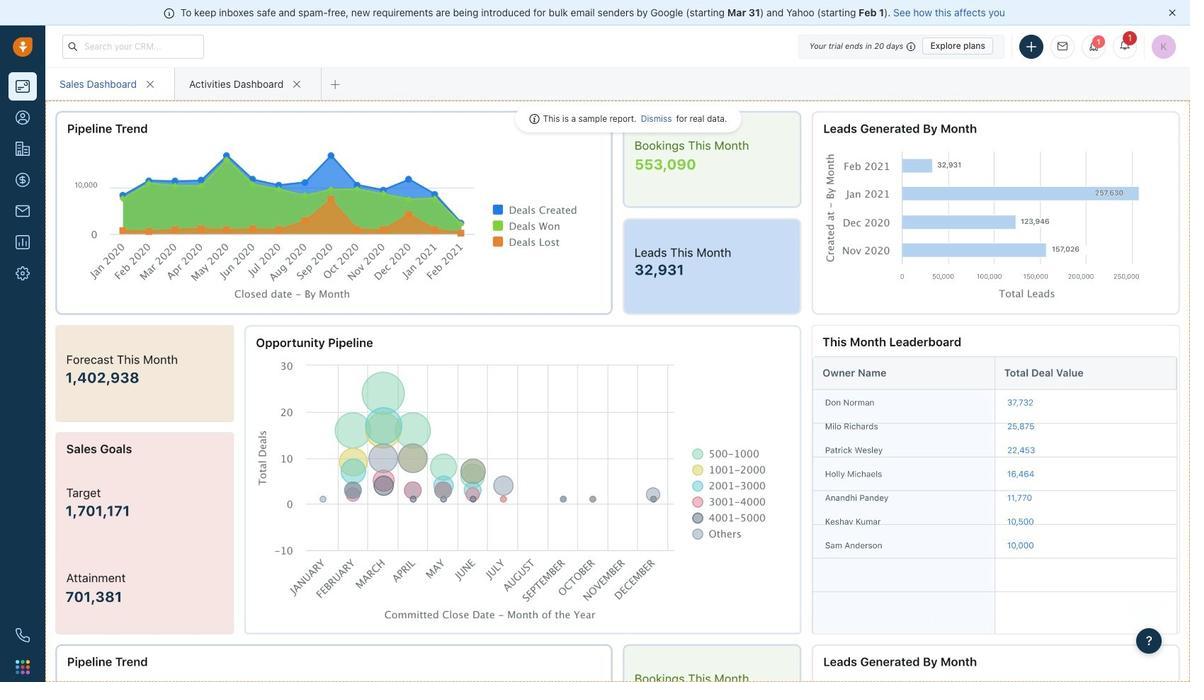 Task type: locate. For each thing, give the bounding box(es) containing it.
phone element
[[9, 622, 37, 650]]

Search your CRM... text field
[[62, 34, 204, 58]]



Task type: describe. For each thing, give the bounding box(es) containing it.
send email image
[[1058, 42, 1068, 51]]

phone image
[[16, 629, 30, 643]]

close image
[[1169, 9, 1177, 16]]

freshworks switcher image
[[16, 660, 30, 675]]



Task type: vqa. For each thing, say whether or not it's contained in the screenshot.
SEARCH field at the right top of page
no



